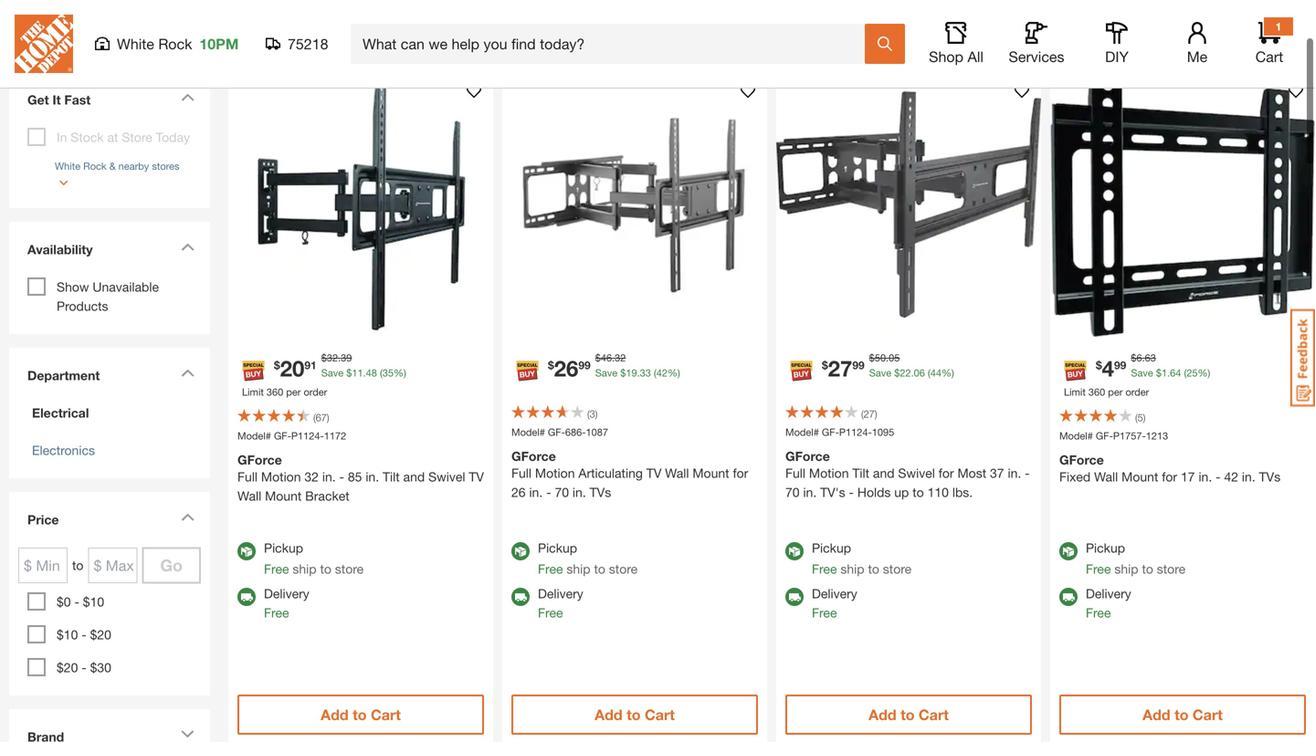 Task type: describe. For each thing, give the bounding box(es) containing it.
rock for &
[[83, 160, 107, 172]]

p1757-
[[1114, 430, 1146, 442]]

model# for 26
[[512, 427, 545, 439]]

gforce inside button
[[151, 42, 193, 57]]

gforce for 26
[[512, 449, 556, 464]]

$0 - $10 link
[[57, 595, 104, 610]]

pickup free ship to store for 20
[[264, 541, 364, 577]]

model# for 4
[[1060, 430, 1094, 442]]

gf- for 27
[[822, 427, 840, 439]]

special
[[287, 42, 329, 57]]

services
[[1009, 48, 1065, 65]]

cart for 20
[[371, 707, 401, 724]]

360 for 20
[[267, 386, 283, 398]]

tv inside gforce full motion articulating tv wall mount for 26 in. - 70 in. tvs
[[647, 466, 662, 481]]

( up model# gf-p1124-1172
[[313, 412, 316, 424]]

$ 27 99
[[822, 355, 865, 381]]

get it fast
[[27, 92, 91, 107]]

20
[[280, 355, 305, 381]]

0 vertical spatial $20
[[90, 628, 111, 643]]

at
[[107, 130, 118, 145]]

price:
[[250, 42, 283, 57]]

0 vertical spatial 26
[[554, 355, 579, 381]]

$ left the 64 in the right of the page
[[1157, 367, 1162, 379]]

cart for 26
[[645, 707, 675, 724]]

$ left 33
[[621, 367, 626, 379]]

$0 - $10
[[57, 595, 104, 610]]

full for 20
[[238, 470, 258, 485]]

brand:
[[109, 42, 147, 57]]

110
[[928, 485, 949, 500]]

add for 4
[[1143, 707, 1171, 724]]

pickup for 4
[[1086, 541, 1126, 556]]

swivel inside gforce full motion tilt and swivel for most 37 in. - 70 in. tv's - holds up to 110 lbs.
[[899, 466, 935, 481]]

gforce fixed wall mount for 17 in. - 42 in. tvs
[[1060, 453, 1281, 485]]

- inside gforce full motion 32 in. - 85 in. tilt and swivel tv wall mount bracket
[[339, 470, 344, 485]]

me button
[[1169, 22, 1227, 66]]

unavailable
[[93, 280, 159, 295]]

in stock at store today link
[[57, 130, 190, 145]]

caret icon image for availability
[[181, 243, 195, 251]]

- right $0
[[74, 595, 79, 610]]

order for 20
[[304, 386, 327, 398]]

stores
[[152, 160, 180, 172]]

pickup free ship to store for 4
[[1086, 541, 1186, 577]]

$ 32 . 39 save $ 11 . 48 ( 35 %) limit 360 per order
[[242, 352, 406, 398]]

tilt inside gforce full motion 32 in. - 85 in. tilt and swivel tv wall mount bracket
[[383, 470, 400, 485]]

1213
[[1146, 430, 1169, 442]]

delivery free for 27
[[812, 587, 858, 621]]

white for white rock 10pm
[[117, 35, 154, 53]]

results
[[23, 39, 82, 59]]

360 for 4
[[1089, 386, 1106, 398]]

model# gf-p1124-1095
[[786, 427, 895, 439]]

$10 - $20 link
[[57, 628, 111, 643]]

for inside gforce full motion articulating tv wall mount for 26 in. - 70 in. tvs
[[733, 466, 749, 481]]

3
[[590, 408, 595, 420]]

( up p1757-
[[1136, 412, 1138, 424]]

$ inside "$ 4 99"
[[1096, 359, 1102, 372]]

05
[[889, 352, 900, 364]]

store for 20
[[335, 562, 364, 577]]

gf- for 20
[[274, 430, 291, 442]]

motion for 26
[[535, 466, 575, 481]]

gforce full motion tilt and swivel for most 37 in. - 70 in. tv's - holds up to 110 lbs.
[[786, 449, 1030, 500]]

add to cart button for 20
[[238, 695, 484, 735]]

department link
[[18, 357, 201, 395]]

services button
[[1008, 22, 1066, 66]]

pickup for 20
[[264, 541, 303, 556]]

delivery for 27
[[812, 587, 858, 602]]

$ down 05
[[895, 367, 900, 379]]

price: special values
[[250, 42, 370, 57]]

$ right $ 26 99
[[595, 352, 601, 364]]

ship for 27
[[841, 562, 865, 577]]

go button
[[142, 548, 201, 584]]

full motion articulating tv wall mount for 26 in. - 70 in. tvs image
[[503, 72, 767, 337]]

model# gf-p1757-1213
[[1060, 430, 1169, 442]]

64
[[1171, 367, 1182, 379]]

( inside $ 46 . 32 save $ 19 . 33 ( 42 %)
[[654, 367, 657, 379]]

99 for 4
[[1115, 359, 1127, 372]]

delivery free for 4
[[1086, 587, 1132, 621]]

( inside '$ 50 . 05 save $ 22 . 06 ( 44 %)'
[[928, 367, 931, 379]]

electronics link
[[32, 443, 95, 458]]

add to cart for 26
[[595, 707, 675, 724]]

show unavailable products
[[57, 280, 159, 314]]

gforce for 20
[[238, 453, 282, 468]]

nearby
[[118, 160, 149, 172]]

available shipping image for 27
[[786, 588, 804, 607]]

wall inside gforce fixed wall mount for 17 in. - 42 in. tvs
[[1095, 470, 1119, 485]]

gforce full motion articulating tv wall mount for 26 in. - 70 in. tvs
[[512, 449, 749, 500]]

sellers
[[1241, 35, 1279, 50]]

%) for 35
[[394, 367, 406, 379]]

model# for 20
[[238, 430, 271, 442]]

and inside gforce full motion tilt and swivel for most 37 in. - 70 in. tv's - holds up to 110 lbs.
[[873, 466, 895, 481]]

stock
[[71, 130, 104, 145]]

and inside gforce full motion 32 in. - 85 in. tilt and swivel tv wall mount bracket
[[403, 470, 425, 485]]

27 for ( 27 )
[[864, 408, 875, 420]]

electrical
[[32, 406, 89, 421]]

tv inside gforce full motion 32 in. - 85 in. tilt and swivel tv wall mount bracket
[[469, 470, 484, 485]]

p1124- for 20
[[291, 430, 324, 442]]

( inside the $ 32 . 39 save $ 11 . 48 ( 35 %) limit 360 per order
[[380, 367, 383, 379]]

$0
[[57, 595, 71, 610]]

$ 26 99
[[548, 355, 591, 381]]

caret icon image for department
[[181, 369, 195, 377]]

by:
[[1190, 35, 1207, 50]]

ship for 4
[[1115, 562, 1139, 577]]

fast
[[64, 92, 91, 107]]

91
[[305, 359, 317, 372]]

per for 4
[[1109, 386, 1123, 398]]

the home depot logo image
[[15, 15, 73, 73]]

add to cart for 20
[[321, 707, 401, 724]]

delivery for 4
[[1086, 587, 1132, 602]]

tilt inside gforce full motion tilt and swivel for most 37 in. - 70 in. tv's - holds up to 110 lbs.
[[853, 466, 870, 481]]

- right 37
[[1025, 466, 1030, 481]]

gforce full motion 32 in. - 85 in. tilt and swivel tv wall mount bracket
[[238, 453, 484, 504]]

$ inside "$ 27 99"
[[822, 359, 828, 372]]

46
[[601, 352, 612, 364]]

70 for 26
[[555, 485, 569, 500]]

wall inside gforce full motion articulating tv wall mount for 26 in. - 70 in. tvs
[[665, 466, 689, 481]]

tv's
[[821, 485, 846, 500]]

19
[[626, 367, 637, 379]]

- inside gforce full motion articulating tv wall mount for 26 in. - 70 in. tvs
[[546, 485, 551, 500]]

25
[[1187, 367, 1198, 379]]

shop
[[929, 48, 964, 65]]

pickup free ship to store for 26
[[538, 541, 638, 577]]

67
[[316, 412, 327, 424]]

- right tv's
[[849, 485, 854, 500]]

gforce for 4
[[1060, 453, 1104, 468]]

26 inside gforce full motion articulating tv wall mount for 26 in. - 70 in. tvs
[[512, 485, 526, 500]]

save for 32
[[321, 367, 344, 379]]

( up model# gf-p1124-1095
[[862, 408, 864, 420]]

1 inside cart 1
[[1276, 20, 1282, 33]]

) for 4
[[1144, 412, 1146, 424]]

$ 4 99
[[1096, 355, 1127, 381]]

availability
[[27, 242, 93, 257]]

85
[[348, 470, 362, 485]]

$20 - $30
[[57, 661, 111, 676]]

articulating
[[579, 466, 643, 481]]

holds
[[858, 485, 891, 500]]

32 for gforce full motion 32 in. - 85 in. tilt and swivel tv wall mount bracket
[[305, 470, 319, 485]]

%) for 44
[[942, 367, 955, 379]]

4
[[1102, 355, 1115, 381]]

75218
[[288, 35, 328, 53]]

cart for 27
[[919, 707, 949, 724]]

store
[[122, 130, 152, 145]]

$ right '91'
[[321, 352, 327, 364]]

delivery for 20
[[264, 587, 310, 602]]

ship for 26
[[567, 562, 591, 577]]

add for 27
[[869, 707, 897, 724]]

$ left "63"
[[1131, 352, 1137, 364]]

0 horizontal spatial $10
[[57, 628, 78, 643]]

availability link
[[18, 231, 201, 273]]

fixed
[[1060, 470, 1091, 485]]

add to cart for 27
[[869, 707, 949, 724]]

5 results
[[9, 39, 82, 59]]

show unavailable products link
[[57, 280, 159, 314]]

brand: gforce button
[[91, 36, 228, 63]]

electronics
[[32, 443, 95, 458]]

33
[[640, 367, 651, 379]]

- inside gforce fixed wall mount for 17 in. - 42 in. tvs
[[1216, 470, 1221, 485]]

ship for 20
[[293, 562, 317, 577]]

go
[[160, 556, 183, 576]]

1 vertical spatial $20
[[57, 661, 78, 676]]

up
[[895, 485, 909, 500]]

pickup for 27
[[812, 541, 852, 556]]

brand: gforce
[[109, 42, 193, 57]]

available for pickup image for 26
[[512, 543, 530, 561]]

1 horizontal spatial $10
[[83, 595, 104, 610]]

6
[[1137, 352, 1143, 364]]

products
[[57, 299, 108, 314]]

cart for 4
[[1193, 707, 1223, 724]]

get
[[27, 92, 49, 107]]

store for 26
[[609, 562, 638, 577]]

&
[[109, 160, 116, 172]]

in stock at store today
[[57, 130, 190, 145]]

available for pickup image
[[238, 543, 256, 561]]



Task type: vqa. For each thing, say whether or not it's contained in the screenshot.
cool
no



Task type: locate. For each thing, give the bounding box(es) containing it.
white up the get it fast 'link'
[[117, 35, 154, 53]]

caret icon image for get it fast
[[181, 93, 195, 101]]

70 inside gforce full motion tilt and swivel for most 37 in. - 70 in. tv's - holds up to 110 lbs.
[[786, 485, 800, 500]]

cart 1
[[1256, 20, 1284, 65]]

per
[[286, 386, 301, 398], [1109, 386, 1123, 398]]

%) inside "$ 6 . 63 save $ 1 . 64 ( 25 %) limit 360 per order"
[[1198, 367, 1211, 379]]

0 horizontal spatial 99
[[579, 359, 591, 372]]

42 right 33
[[657, 367, 668, 379]]

0 horizontal spatial and
[[403, 470, 425, 485]]

save down 50 at the top of page
[[870, 367, 892, 379]]

0 horizontal spatial motion
[[261, 470, 301, 485]]

model# gf-p1124-1172
[[238, 430, 346, 442]]

27 up 1095
[[864, 408, 875, 420]]

$20 up $30
[[90, 628, 111, 643]]

1 70 from the left
[[555, 485, 569, 500]]

%) for 42
[[668, 367, 681, 379]]

1 vertical spatial $10
[[57, 628, 78, 643]]

42 inside $ 46 . 32 save $ 19 . 33 ( 42 %)
[[657, 367, 668, 379]]

1 order from the left
[[304, 386, 327, 398]]

pickup for 26
[[538, 541, 577, 556]]

caret icon image inside the availability link
[[181, 243, 195, 251]]

1 vertical spatial white
[[55, 160, 81, 172]]

1 horizontal spatial 27
[[864, 408, 875, 420]]

1 horizontal spatial limit
[[1064, 386, 1086, 398]]

1 99 from the left
[[579, 359, 591, 372]]

2 store from the left
[[609, 562, 638, 577]]

gforce inside gforce full motion 32 in. - 85 in. tilt and swivel tv wall mount bracket
[[238, 453, 282, 468]]

2 horizontal spatial wall
[[1095, 470, 1119, 485]]

32 inside gforce full motion 32 in. - 85 in. tilt and swivel tv wall mount bracket
[[305, 470, 319, 485]]

$ 6 . 63 save $ 1 . 64 ( 25 %) limit 360 per order
[[1064, 352, 1211, 398]]

3 store from the left
[[883, 562, 912, 577]]

model# for 27
[[786, 427, 819, 439]]

available shipping image
[[512, 588, 530, 607], [786, 588, 804, 607], [1060, 588, 1078, 607]]

p1124- down the ( 27 )
[[840, 427, 872, 439]]

1 horizontal spatial and
[[873, 466, 895, 481]]

tilt up the "holds"
[[853, 466, 870, 481]]

4 save from the left
[[1131, 367, 1154, 379]]

0 horizontal spatial tv
[[469, 470, 484, 485]]

per down 20 on the left of page
[[286, 386, 301, 398]]

- right 17
[[1216, 470, 1221, 485]]

0 vertical spatial 42
[[657, 367, 668, 379]]

limit for 20
[[242, 386, 264, 398]]

gforce down model# gf-686-1087
[[512, 449, 556, 464]]

available shipping image for 26
[[512, 588, 530, 607]]

70 inside gforce full motion articulating tv wall mount for 26 in. - 70 in. tvs
[[555, 485, 569, 500]]

0 horizontal spatial available shipping image
[[512, 588, 530, 607]]

1 vertical spatial 27
[[864, 408, 875, 420]]

1087
[[586, 427, 608, 439]]

all right shop
[[968, 48, 984, 65]]

2 horizontal spatial for
[[1162, 470, 1178, 485]]

$ left 46
[[548, 359, 554, 372]]

11
[[352, 367, 363, 379]]

1 horizontal spatial all
[[968, 48, 984, 65]]

delivery for 26
[[538, 587, 584, 602]]

360 inside the $ 32 . 39 save $ 11 . 48 ( 35 %) limit 360 per order
[[267, 386, 283, 398]]

0 horizontal spatial order
[[304, 386, 327, 398]]

delivery free
[[264, 587, 310, 621], [538, 587, 584, 621], [812, 587, 858, 621], [1086, 587, 1132, 621]]

add for 26
[[595, 707, 623, 724]]

caret icon image for price
[[181, 513, 195, 522]]

limit inside "$ 6 . 63 save $ 1 . 64 ( 25 %) limit 360 per order"
[[1064, 386, 1086, 398]]

caret icon image inside the department link
[[181, 369, 195, 377]]

2 horizontal spatial motion
[[809, 466, 849, 481]]

$20 - $30 link
[[57, 661, 111, 676]]

$ 20 91
[[274, 355, 317, 381]]

and up the "holds"
[[873, 466, 895, 481]]

limit up model# gf-p1124-1172
[[242, 386, 264, 398]]

limit inside the $ 32 . 39 save $ 11 . 48 ( 35 %) limit 360 per order
[[242, 386, 264, 398]]

1 limit from the left
[[242, 386, 264, 398]]

32 left 39
[[327, 352, 338, 364]]

p1124- down ( 67 )
[[291, 430, 324, 442]]

full inside gforce full motion 32 in. - 85 in. tilt and swivel tv wall mount bracket
[[238, 470, 258, 485]]

fixed wall mount for 17 in. - 42 in. tvs image
[[1051, 72, 1316, 337]]

save inside "$ 6 . 63 save $ 1 . 64 ( 25 %) limit 360 per order"
[[1131, 367, 1154, 379]]

1 horizontal spatial rock
[[158, 35, 192, 53]]

department
[[27, 368, 100, 383]]

1172
[[324, 430, 346, 442]]

2 horizontal spatial 99
[[1115, 359, 1127, 372]]

44
[[931, 367, 942, 379]]

0 horizontal spatial 70
[[555, 485, 569, 500]]

motion up tv's
[[809, 466, 849, 481]]

gforce inside gforce full motion articulating tv wall mount for 26 in. - 70 in. tvs
[[512, 449, 556, 464]]

3 add to cart button from the left
[[786, 695, 1032, 735]]

2 limit from the left
[[1064, 386, 1086, 398]]

(
[[380, 367, 383, 379], [654, 367, 657, 379], [928, 367, 931, 379], [1185, 367, 1187, 379], [587, 408, 590, 420], [862, 408, 864, 420], [313, 412, 316, 424], [1136, 412, 1138, 424]]

2 pickup from the left
[[538, 541, 577, 556]]

3 ship from the left
[[841, 562, 865, 577]]

32 up bracket
[[305, 470, 319, 485]]

gf- left 1172
[[274, 430, 291, 442]]

1 horizontal spatial tvs
[[1260, 470, 1281, 485]]

26 left 46
[[554, 355, 579, 381]]

1 add to cart from the left
[[321, 707, 401, 724]]

0 horizontal spatial available for pickup image
[[512, 543, 530, 561]]

%) right 48
[[394, 367, 406, 379]]

0 horizontal spatial 42
[[657, 367, 668, 379]]

4 add from the left
[[1143, 707, 1171, 724]]

caret icon image inside the get it fast 'link'
[[181, 93, 195, 101]]

full
[[512, 466, 532, 481], [786, 466, 806, 481], [238, 470, 258, 485]]

2 order from the left
[[1126, 386, 1150, 398]]

( up 1087
[[587, 408, 590, 420]]

1 horizontal spatial 360
[[1089, 386, 1106, 398]]

wall inside gforce full motion 32 in. - 85 in. tilt and swivel tv wall mount bracket
[[238, 489, 261, 504]]

3 available shipping image from the left
[[1060, 588, 1078, 607]]

0 horizontal spatial p1124-
[[291, 430, 324, 442]]

%) for 25
[[1198, 367, 1211, 379]]

full down model# gf-686-1087
[[512, 466, 532, 481]]

1 vertical spatial 5
[[1138, 412, 1144, 424]]

2 70 from the left
[[786, 485, 800, 500]]

available shipping image for 4
[[1060, 588, 1078, 607]]

add to cart for 4
[[1143, 707, 1223, 724]]

) for 26
[[595, 408, 598, 420]]

save
[[321, 367, 344, 379], [595, 367, 618, 379], [870, 367, 892, 379], [1131, 367, 1154, 379]]

2 per from the left
[[1109, 386, 1123, 398]]

3 add from the left
[[869, 707, 897, 724]]

price-range-upperBound telephone field
[[88, 548, 137, 584]]

save down 39
[[321, 367, 344, 379]]

42 inside gforce fixed wall mount for 17 in. - 42 in. tvs
[[1225, 470, 1239, 485]]

$ left the 6
[[1096, 359, 1102, 372]]

3 delivery free from the left
[[812, 587, 858, 621]]

0 horizontal spatial 5
[[9, 39, 18, 59]]

p1124-
[[840, 427, 872, 439], [291, 430, 324, 442]]

wall right fixed
[[1095, 470, 1119, 485]]

27 left 50 at the top of page
[[828, 355, 853, 381]]

1 horizontal spatial per
[[1109, 386, 1123, 398]]

32 inside $ 46 . 32 save $ 19 . 33 ( 42 %)
[[615, 352, 626, 364]]

1 vertical spatial 1
[[1162, 367, 1168, 379]]

1 horizontal spatial white
[[117, 35, 154, 53]]

4 delivery from the left
[[1086, 587, 1132, 602]]

99 inside "$ 4 99"
[[1115, 359, 1127, 372]]

gf- left 1087
[[548, 427, 565, 439]]

1 horizontal spatial $20
[[90, 628, 111, 643]]

0 horizontal spatial swivel
[[429, 470, 465, 485]]

full inside gforce full motion tilt and swivel for most 37 in. - 70 in. tv's - holds up to 110 lbs.
[[786, 466, 806, 481]]

today
[[156, 130, 190, 145]]

2 caret icon image from the top
[[181, 243, 195, 251]]

3 pickup free ship to store from the left
[[812, 541, 912, 577]]

1 horizontal spatial p1124-
[[840, 427, 872, 439]]

2 available for pickup image from the left
[[786, 543, 804, 561]]

2 delivery from the left
[[538, 587, 584, 602]]

per inside "$ 6 . 63 save $ 1 . 64 ( 25 %) limit 360 per order"
[[1109, 386, 1123, 398]]

gforce down model# gf-p1124-1172
[[238, 453, 282, 468]]

0 horizontal spatial $20
[[57, 661, 78, 676]]

360 down 4
[[1089, 386, 1106, 398]]

1 horizontal spatial wall
[[665, 466, 689, 481]]

99 inside $ 26 99
[[579, 359, 591, 372]]

available for pickup image for 27
[[786, 543, 804, 561]]

full down model# gf-p1124-1172
[[238, 470, 258, 485]]

$10 right $0
[[83, 595, 104, 610]]

ship
[[293, 562, 317, 577], [567, 562, 591, 577], [841, 562, 865, 577], [1115, 562, 1139, 577]]

0 horizontal spatial per
[[286, 386, 301, 398]]

1 horizontal spatial full
[[512, 466, 532, 481]]

store for 4
[[1157, 562, 1186, 577]]

order for 4
[[1126, 386, 1150, 398]]

3 99 from the left
[[1115, 359, 1127, 372]]

1 horizontal spatial 26
[[554, 355, 579, 381]]

1 vertical spatial 42
[[1225, 470, 1239, 485]]

( right the 64 in the right of the page
[[1185, 367, 1187, 379]]

0 horizontal spatial all
[[443, 42, 457, 57]]

2 ship from the left
[[567, 562, 591, 577]]

99 inside "$ 27 99"
[[853, 359, 865, 372]]

1 ship from the left
[[293, 562, 317, 577]]

mount
[[693, 466, 730, 481], [1122, 470, 1159, 485], [265, 489, 302, 504]]

free
[[264, 562, 289, 577], [538, 562, 563, 577], [812, 562, 837, 577], [1086, 562, 1111, 577], [264, 606, 289, 621], [538, 606, 563, 621], [812, 606, 837, 621], [1086, 606, 1111, 621]]

0 vertical spatial 27
[[828, 355, 853, 381]]

1 up the sellers
[[1276, 20, 1282, 33]]

1 inside "$ 6 . 63 save $ 1 . 64 ( 25 %) limit 360 per order"
[[1162, 367, 1168, 379]]

gforce right brand:
[[151, 42, 193, 57]]

diy button
[[1088, 22, 1147, 66]]

%) inside '$ 50 . 05 save $ 22 . 06 ( 44 %)'
[[942, 367, 955, 379]]

1 add to cart button from the left
[[238, 695, 484, 735]]

4 pickup from the left
[[1086, 541, 1126, 556]]

1 caret icon image from the top
[[181, 93, 195, 101]]

3 %) from the left
[[942, 367, 955, 379]]

in.
[[1008, 466, 1022, 481], [322, 470, 336, 485], [366, 470, 379, 485], [1199, 470, 1213, 485], [1243, 470, 1256, 485], [529, 485, 543, 500], [573, 485, 586, 500], [804, 485, 817, 500]]

0 vertical spatial 1
[[1276, 20, 1282, 33]]

per for 20
[[286, 386, 301, 398]]

rock
[[158, 35, 192, 53], [83, 160, 107, 172]]

gforce for 27
[[786, 449, 830, 464]]

1 horizontal spatial 32
[[327, 352, 338, 364]]

1 delivery free from the left
[[264, 587, 310, 621]]

99 for 26
[[579, 359, 591, 372]]

1 360 from the left
[[267, 386, 283, 398]]

limit for 4
[[1064, 386, 1086, 398]]

full for 27
[[786, 466, 806, 481]]

electrical link
[[27, 404, 192, 423]]

0 vertical spatial rock
[[158, 35, 192, 53]]

4 %) from the left
[[1198, 367, 1211, 379]]

white for white rock & nearby stores
[[55, 160, 81, 172]]

per inside the $ 32 . 39 save $ 11 . 48 ( 35 %) limit 360 per order
[[286, 386, 301, 398]]

1 %) from the left
[[394, 367, 406, 379]]

save inside $ 46 . 32 save $ 19 . 33 ( 42 %)
[[595, 367, 618, 379]]

$ left '91'
[[274, 359, 280, 372]]

42 right 17
[[1225, 470, 1239, 485]]

limit up model# gf-p1757-1213
[[1064, 386, 1086, 398]]

tvs down articulating
[[590, 485, 611, 500]]

swivel
[[899, 466, 935, 481], [429, 470, 465, 485]]

gf- left 1213
[[1096, 430, 1114, 442]]

1 horizontal spatial for
[[939, 466, 954, 481]]

for inside gforce full motion tilt and swivel for most 37 in. - 70 in. tv's - holds up to 110 lbs.
[[939, 466, 954, 481]]

delivery free for 26
[[538, 587, 584, 621]]

pickup free ship to store for 27
[[812, 541, 912, 577]]

99 left 50 at the top of page
[[853, 359, 865, 372]]

rock left &
[[83, 160, 107, 172]]

full down model# gf-p1124-1095
[[786, 466, 806, 481]]

70
[[555, 485, 569, 500], [786, 485, 800, 500]]

3 delivery from the left
[[812, 587, 858, 602]]

swivel inside gforce full motion 32 in. - 85 in. tilt and swivel tv wall mount bracket
[[429, 470, 465, 485]]

- down model# gf-686-1087
[[546, 485, 551, 500]]

2 horizontal spatial available shipping image
[[1060, 588, 1078, 607]]

5 up p1757-
[[1138, 412, 1144, 424]]

1 save from the left
[[321, 367, 344, 379]]

0 horizontal spatial 26
[[512, 485, 526, 500]]

price
[[27, 513, 59, 528]]

%)
[[394, 367, 406, 379], [668, 367, 681, 379], [942, 367, 955, 379], [1198, 367, 1211, 379]]

3 available for pickup image from the left
[[1060, 543, 1078, 561]]

) up p1757-
[[1144, 412, 1146, 424]]

1 horizontal spatial 99
[[853, 359, 865, 372]]

feedback link image
[[1291, 309, 1316, 407]]

wall
[[665, 466, 689, 481], [1095, 470, 1119, 485], [238, 489, 261, 504]]

motion inside gforce full motion 32 in. - 85 in. tilt and swivel tv wall mount bracket
[[261, 470, 301, 485]]

4 add to cart from the left
[[1143, 707, 1223, 724]]

sort by: top sellers
[[1162, 35, 1279, 50]]

$ inside $ 20 91
[[274, 359, 280, 372]]

%) right 33
[[668, 367, 681, 379]]

32 for $ 46 . 32 save $ 19 . 33 ( 42 %)
[[615, 352, 626, 364]]

2 %) from the left
[[668, 367, 681, 379]]

%) right 06
[[942, 367, 955, 379]]

save down the 6
[[1131, 367, 1154, 379]]

gforce inside gforce full motion tilt and swivel for most 37 in. - 70 in. tv's - holds up to 110 lbs.
[[786, 449, 830, 464]]

save inside the $ 32 . 39 save $ 11 . 48 ( 35 %) limit 360 per order
[[321, 367, 344, 379]]

2 add from the left
[[595, 707, 623, 724]]

0 horizontal spatial tvs
[[590, 485, 611, 500]]

0 vertical spatial $10
[[83, 595, 104, 610]]

1 horizontal spatial available shipping image
[[786, 588, 804, 607]]

most
[[958, 466, 987, 481]]

order inside the $ 32 . 39 save $ 11 . 48 ( 35 %) limit 360 per order
[[304, 386, 327, 398]]

top
[[1216, 35, 1237, 50]]

1 available for pickup image from the left
[[512, 543, 530, 561]]

full for 26
[[512, 466, 532, 481]]

26 down model# gf-686-1087
[[512, 485, 526, 500]]

32 right 46
[[615, 352, 626, 364]]

save for 50
[[870, 367, 892, 379]]

all right clear
[[443, 42, 457, 57]]

and right 85
[[403, 470, 425, 485]]

1 vertical spatial 26
[[512, 485, 526, 500]]

17
[[1181, 470, 1196, 485]]

values
[[332, 42, 370, 57]]

0 horizontal spatial white
[[55, 160, 81, 172]]

3 add to cart from the left
[[869, 707, 949, 724]]

) for 27
[[875, 408, 878, 420]]

mount inside gforce full motion articulating tv wall mount for 26 in. - 70 in. tvs
[[693, 466, 730, 481]]

show
[[57, 280, 89, 295]]

2 horizontal spatial mount
[[1122, 470, 1159, 485]]

99
[[579, 359, 591, 372], [853, 359, 865, 372], [1115, 359, 1127, 372]]

sort
[[1162, 35, 1186, 50]]

( right 06
[[928, 367, 931, 379]]

motion
[[535, 466, 575, 481], [809, 466, 849, 481], [261, 470, 301, 485]]

1 per from the left
[[286, 386, 301, 398]]

0 horizontal spatial wall
[[238, 489, 261, 504]]

$ inside $ 26 99
[[548, 359, 554, 372]]

tvs
[[1260, 470, 1281, 485], [590, 485, 611, 500]]

0 horizontal spatial for
[[733, 466, 749, 481]]

( right 33
[[654, 367, 657, 379]]

clear
[[409, 42, 439, 57]]

27 for $ 27 99
[[828, 355, 853, 381]]

order
[[304, 386, 327, 398], [1126, 386, 1150, 398]]

39
[[341, 352, 352, 364]]

white rock & nearby stores
[[55, 160, 180, 172]]

rock left 10pm
[[158, 35, 192, 53]]

0 vertical spatial white
[[117, 35, 154, 53]]

lbs.
[[953, 485, 973, 500]]

$ left 05
[[870, 352, 875, 364]]

model#
[[512, 427, 545, 439], [786, 427, 819, 439], [238, 430, 271, 442], [1060, 430, 1094, 442]]

0 horizontal spatial 27
[[828, 355, 853, 381]]

rock for 10pm
[[158, 35, 192, 53]]

5
[[9, 39, 18, 59], [1138, 412, 1144, 424]]

2 horizontal spatial full
[[786, 466, 806, 481]]

wall right articulating
[[665, 466, 689, 481]]

1 store from the left
[[335, 562, 364, 577]]

add to cart button for 27
[[786, 695, 1032, 735]]

add to cart button for 26
[[512, 695, 758, 735]]

1 delivery from the left
[[264, 587, 310, 602]]

1095
[[872, 427, 895, 439]]

motion inside gforce full motion tilt and swivel for most 37 in. - 70 in. tv's - holds up to 110 lbs.
[[809, 466, 849, 481]]

motion for 20
[[261, 470, 301, 485]]

motion for 27
[[809, 466, 849, 481]]

What can we help you find today? search field
[[363, 25, 864, 63]]

mount inside gforce full motion 32 in. - 85 in. tilt and swivel tv wall mount bracket
[[265, 489, 302, 504]]

price: special values button
[[232, 36, 404, 63]]

1 horizontal spatial 42
[[1225, 470, 1239, 485]]

2 add to cart button from the left
[[512, 695, 758, 735]]

5 left the results
[[9, 39, 18, 59]]

0 horizontal spatial mount
[[265, 489, 302, 504]]

save inside '$ 50 . 05 save $ 22 . 06 ( 44 %)'
[[870, 367, 892, 379]]

order inside "$ 6 . 63 save $ 1 . 64 ( 25 %) limit 360 per order"
[[1126, 386, 1150, 398]]

full inside gforce full motion articulating tv wall mount for 26 in. - 70 in. tvs
[[512, 466, 532, 481]]

99 left the 6
[[1115, 359, 1127, 372]]

75218 button
[[266, 35, 329, 53]]

0 horizontal spatial rock
[[83, 160, 107, 172]]

35
[[383, 367, 394, 379]]

1 vertical spatial rock
[[83, 160, 107, 172]]

tvs inside gforce full motion articulating tv wall mount for 26 in. - 70 in. tvs
[[590, 485, 611, 500]]

4 ship from the left
[[1115, 562, 1139, 577]]

32 inside the $ 32 . 39 save $ 11 . 48 ( 35 %) limit 360 per order
[[327, 352, 338, 364]]

1 pickup from the left
[[264, 541, 303, 556]]

4 add to cart button from the left
[[1060, 695, 1307, 735]]

store for 27
[[883, 562, 912, 577]]

1 add from the left
[[321, 707, 349, 724]]

1 horizontal spatial tilt
[[853, 466, 870, 481]]

gf- for 26
[[548, 427, 565, 439]]

0 horizontal spatial 32
[[305, 470, 319, 485]]

white down in
[[55, 160, 81, 172]]

) up 1172
[[327, 412, 329, 424]]

- left $30
[[82, 661, 87, 676]]

per down "$ 4 99"
[[1109, 386, 1123, 398]]

$
[[321, 352, 327, 364], [595, 352, 601, 364], [870, 352, 875, 364], [1131, 352, 1137, 364], [274, 359, 280, 372], [548, 359, 554, 372], [822, 359, 828, 372], [1096, 359, 1102, 372], [346, 367, 352, 379], [621, 367, 626, 379], [895, 367, 900, 379], [1157, 367, 1162, 379]]

me
[[1188, 48, 1208, 65]]

( right 48
[[380, 367, 383, 379]]

2 pickup free ship to store from the left
[[538, 541, 638, 577]]

to inside gforce full motion tilt and swivel for most 37 in. - 70 in. tv's - holds up to 110 lbs.
[[913, 485, 924, 500]]

70 left tv's
[[786, 485, 800, 500]]

caret icon image
[[181, 93, 195, 101], [181, 243, 195, 251], [181, 369, 195, 377], [181, 513, 195, 522], [181, 731, 195, 739]]

4 pickup free ship to store from the left
[[1086, 541, 1186, 577]]

) for 20
[[327, 412, 329, 424]]

full motion 32 in. - 85 in. tilt and swivel tv wall mount bracket image
[[228, 72, 493, 337]]

0 horizontal spatial full
[[238, 470, 258, 485]]

0 horizontal spatial 360
[[267, 386, 283, 398]]

all for clear all
[[443, 42, 457, 57]]

0 horizontal spatial limit
[[242, 386, 264, 398]]

save down 46
[[595, 367, 618, 379]]

1 left the 64 in the right of the page
[[1162, 367, 1168, 379]]

store
[[335, 562, 364, 577], [609, 562, 638, 577], [883, 562, 912, 577], [1157, 562, 1186, 577]]

white rock 10pm
[[117, 35, 239, 53]]

gforce inside gforce fixed wall mount for 17 in. - 42 in. tvs
[[1060, 453, 1104, 468]]

2 add to cart from the left
[[595, 707, 675, 724]]

2 horizontal spatial available for pickup image
[[1060, 543, 1078, 561]]

1 horizontal spatial swivel
[[899, 466, 935, 481]]

- up $20 - $30 link
[[82, 628, 87, 643]]

tvs right 17
[[1260, 470, 1281, 485]]

50
[[875, 352, 886, 364]]

1 horizontal spatial 5
[[1138, 412, 1144, 424]]

in
[[57, 130, 67, 145]]

mount inside gforce fixed wall mount for 17 in. - 42 in. tvs
[[1122, 470, 1159, 485]]

1 horizontal spatial 1
[[1276, 20, 1282, 33]]

2 99 from the left
[[853, 359, 865, 372]]

1 horizontal spatial motion
[[535, 466, 575, 481]]

( inside "$ 6 . 63 save $ 1 . 64 ( 25 %) limit 360 per order"
[[1185, 367, 1187, 379]]

caret icon image inside "price" link
[[181, 513, 195, 522]]

0 vertical spatial 5
[[9, 39, 18, 59]]

$ down 39
[[346, 367, 352, 379]]

2 save from the left
[[595, 367, 618, 379]]

for inside gforce fixed wall mount for 17 in. - 42 in. tvs
[[1162, 470, 1178, 485]]

available for pickup image for 4
[[1060, 543, 1078, 561]]

shop all
[[929, 48, 984, 65]]

%) right the 64 in the right of the page
[[1198, 367, 1211, 379]]

it
[[53, 92, 61, 107]]

%) inside the $ 32 . 39 save $ 11 . 48 ( 35 %) limit 360 per order
[[394, 367, 406, 379]]

0 horizontal spatial tilt
[[383, 470, 400, 485]]

.
[[338, 352, 341, 364], [612, 352, 615, 364], [886, 352, 889, 364], [1143, 352, 1145, 364], [363, 367, 366, 379], [637, 367, 640, 379], [911, 367, 914, 379], [1168, 367, 1171, 379]]

2 horizontal spatial 32
[[615, 352, 626, 364]]

42
[[657, 367, 668, 379], [1225, 470, 1239, 485]]

) up 1087
[[595, 408, 598, 420]]

$ left 50 at the top of page
[[822, 359, 828, 372]]

2 available shipping image from the left
[[786, 588, 804, 607]]

tilt right 85
[[383, 470, 400, 485]]

1 available shipping image from the left
[[512, 588, 530, 607]]

22
[[900, 367, 911, 379]]

wall up available for pickup icon
[[238, 489, 261, 504]]

gf- left 1095
[[822, 427, 840, 439]]

p1124- for 27
[[840, 427, 872, 439]]

price-range-lowerBound telephone field
[[18, 548, 68, 584]]

price link
[[18, 502, 201, 544]]

gf- for 4
[[1096, 430, 1114, 442]]

4 store from the left
[[1157, 562, 1186, 577]]

tilt
[[853, 466, 870, 481], [383, 470, 400, 485]]

3 caret icon image from the top
[[181, 369, 195, 377]]

motion down model# gf-p1124-1172
[[261, 470, 301, 485]]

70 for 27
[[786, 485, 800, 500]]

and
[[873, 466, 895, 481], [403, 470, 425, 485]]

motion inside gforce full motion articulating tv wall mount for 26 in. - 70 in. tvs
[[535, 466, 575, 481]]

99 for 27
[[853, 359, 865, 372]]

$10 down $0
[[57, 628, 78, 643]]

save for 6
[[1131, 367, 1154, 379]]

3 pickup from the left
[[812, 541, 852, 556]]

clear all button
[[409, 40, 470, 59]]

delivery free for 20
[[264, 587, 310, 621]]

full motion tilt and swivel for most 37 in. - 70 in. tv's - holds up to 110 lbs. image
[[777, 72, 1042, 337]]

order up ( 5 )
[[1126, 386, 1150, 398]]

3 save from the left
[[870, 367, 892, 379]]

360 down 20 on the left of page
[[267, 386, 283, 398]]

available shipping image
[[238, 588, 256, 607]]

1 horizontal spatial mount
[[693, 466, 730, 481]]

%) inside $ 46 . 32 save $ 19 . 33 ( 42 %)
[[668, 367, 681, 379]]

0 horizontal spatial 1
[[1162, 367, 1168, 379]]

gforce down model# gf-p1124-1095
[[786, 449, 830, 464]]

360 inside "$ 6 . 63 save $ 1 . 64 ( 25 %) limit 360 per order"
[[1089, 386, 1106, 398]]

1 horizontal spatial available for pickup image
[[786, 543, 804, 561]]

1 pickup free ship to store from the left
[[264, 541, 364, 577]]

5 caret icon image from the top
[[181, 731, 195, 739]]

add for 20
[[321, 707, 349, 724]]

1 horizontal spatial order
[[1126, 386, 1150, 398]]

$10 - $20
[[57, 628, 111, 643]]

2 360 from the left
[[1089, 386, 1106, 398]]

order up 67 on the left bottom of the page
[[304, 386, 327, 398]]

available for pickup image
[[512, 543, 530, 561], [786, 543, 804, 561], [1060, 543, 1078, 561]]

save for 46
[[595, 367, 618, 379]]

tvs inside gforce fixed wall mount for 17 in. - 42 in. tvs
[[1260, 470, 1281, 485]]

4 delivery free from the left
[[1086, 587, 1132, 621]]

( 27 )
[[862, 408, 878, 420]]

4 caret icon image from the top
[[181, 513, 195, 522]]

add to cart button for 4
[[1060, 695, 1307, 735]]

$20 left $30
[[57, 661, 78, 676]]

limit
[[242, 386, 264, 398], [1064, 386, 1086, 398]]

99 left 46
[[579, 359, 591, 372]]

- left 85
[[339, 470, 344, 485]]

gforce up fixed
[[1060, 453, 1104, 468]]

all for shop all
[[968, 48, 984, 65]]

2 delivery free from the left
[[538, 587, 584, 621]]

1 horizontal spatial 70
[[786, 485, 800, 500]]

diy
[[1106, 48, 1129, 65]]

) up 1095
[[875, 408, 878, 420]]

1 horizontal spatial tv
[[647, 466, 662, 481]]



